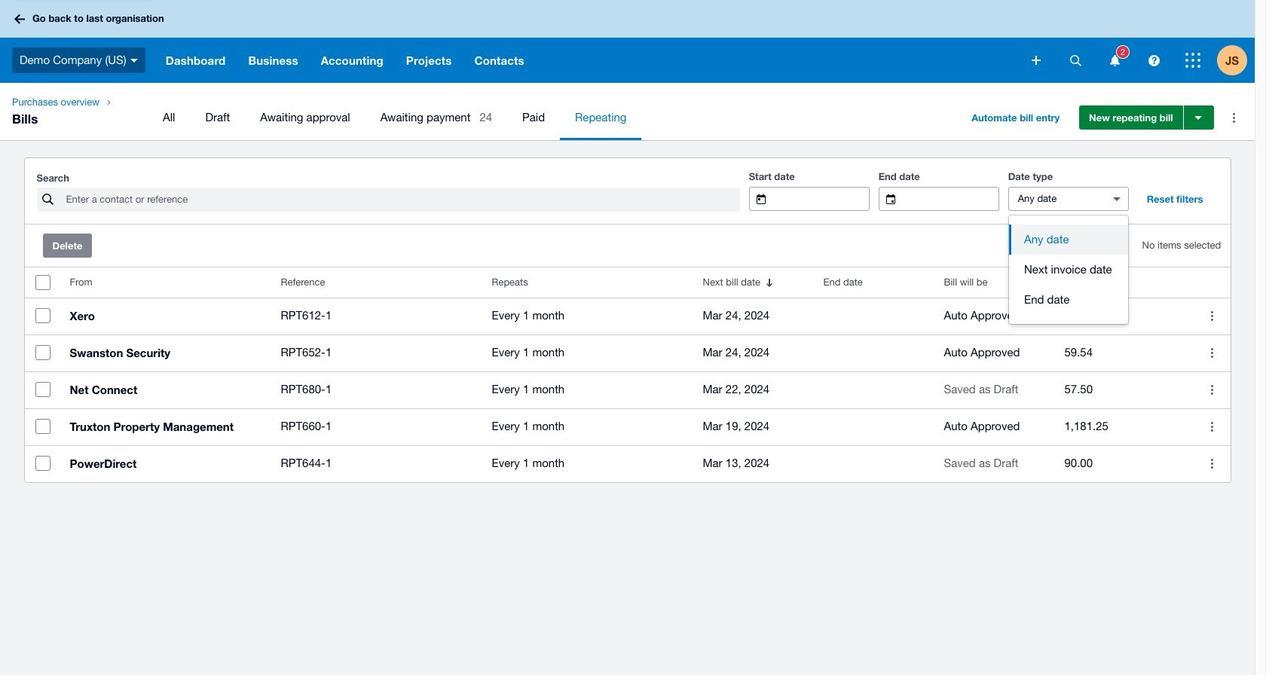 Task type: vqa. For each thing, say whether or not it's contained in the screenshot.
enter a contact or reference field
yes



Task type: locate. For each thing, give the bounding box(es) containing it.
None field
[[778, 188, 869, 210], [907, 188, 999, 210], [1009, 188, 1100, 210], [778, 188, 869, 210], [907, 188, 999, 210], [1009, 188, 1100, 210]]

overflow menu image
[[1220, 103, 1250, 133]]

Enter a contact or reference field
[[64, 188, 740, 211]]

group
[[1009, 216, 1129, 324]]

navigation
[[0, 83, 1255, 140]]

svg image
[[14, 14, 25, 24], [1186, 53, 1201, 68], [1070, 55, 1081, 66], [1110, 55, 1120, 66], [1148, 55, 1160, 66], [130, 59, 138, 62]]

session table element
[[24, 268, 1231, 482]]

svg image
[[1032, 56, 1041, 65]]

banner
[[0, 0, 1255, 83]]

list box
[[1009, 216, 1129, 324]]

menu
[[148, 95, 951, 140]]



